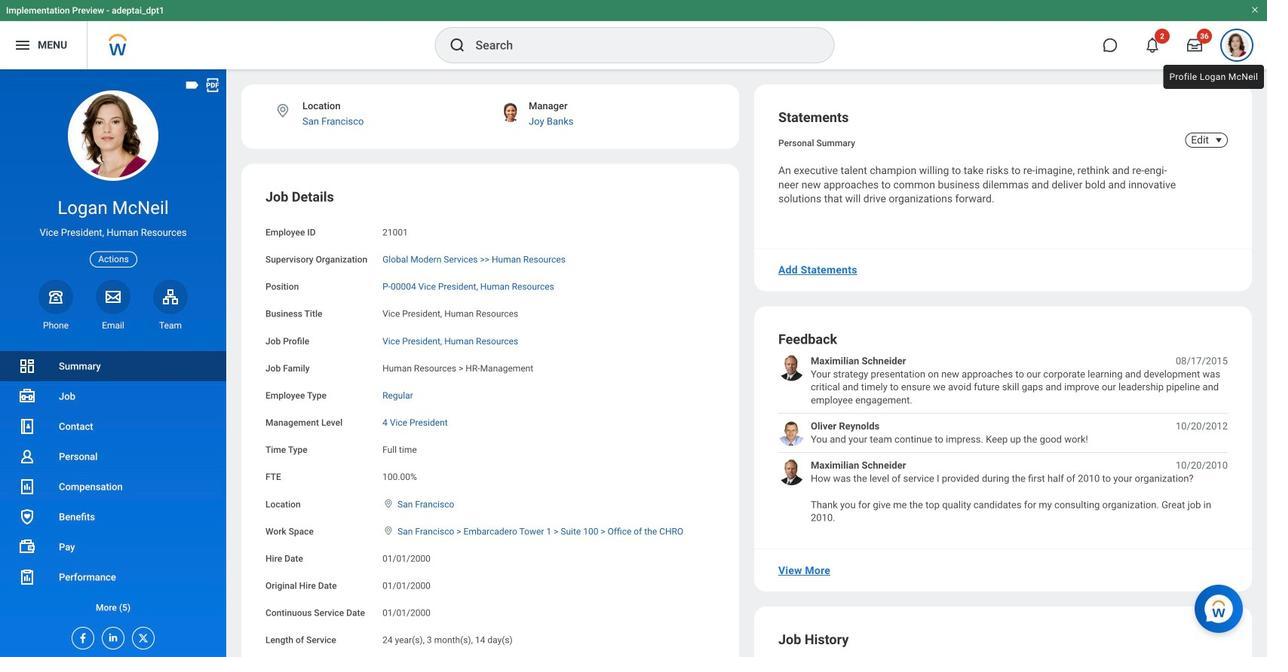 Task type: locate. For each thing, give the bounding box(es) containing it.
benefits image
[[18, 509, 36, 527]]

1 vertical spatial location image
[[383, 526, 395, 537]]

full time element
[[383, 442, 417, 456]]

location image
[[275, 103, 291, 119], [383, 526, 395, 537]]

2 employee's photo (maximilian schneider) image from the top
[[779, 459, 805, 486]]

employee's photo (maximilian schneider) image down employee's photo (oliver reynolds)
[[779, 459, 805, 486]]

banner
[[0, 0, 1268, 69]]

employee's photo (maximilian schneider) image up employee's photo (oliver reynolds)
[[779, 355, 805, 381]]

justify image
[[14, 36, 32, 54]]

group
[[266, 188, 715, 658]]

view printable version (pdf) image
[[204, 77, 221, 94]]

location image
[[383, 499, 395, 509]]

profile logan mcneil image
[[1225, 33, 1249, 60]]

mail image
[[104, 288, 122, 306]]

phone logan mcneil element
[[38, 320, 73, 332]]

tag image
[[184, 77, 201, 94]]

1 employee's photo (maximilian schneider) image from the top
[[779, 355, 805, 381]]

employee's photo (maximilian schneider) image
[[779, 355, 805, 381], [779, 459, 805, 486]]

0 vertical spatial employee's photo (maximilian schneider) image
[[779, 355, 805, 381]]

facebook image
[[72, 628, 89, 645]]

summary image
[[18, 358, 36, 376]]

job image
[[18, 388, 36, 406]]

tooltip
[[1161, 62, 1268, 92]]

1 vertical spatial employee's photo (maximilian schneider) image
[[779, 459, 805, 486]]

0 horizontal spatial location image
[[275, 103, 291, 119]]

list
[[0, 352, 226, 623], [779, 355, 1228, 525]]

view team image
[[161, 288, 180, 306]]

personal summary element
[[779, 135, 856, 149]]



Task type: describe. For each thing, give the bounding box(es) containing it.
email logan mcneil element
[[96, 320, 131, 332]]

search image
[[449, 36, 467, 54]]

linkedin image
[[103, 628, 119, 644]]

1 horizontal spatial location image
[[383, 526, 395, 537]]

navigation pane region
[[0, 69, 226, 658]]

close environment banner image
[[1251, 5, 1260, 14]]

1 horizontal spatial list
[[779, 355, 1228, 525]]

x image
[[133, 628, 149, 645]]

Search Workday  search field
[[476, 29, 803, 62]]

compensation image
[[18, 478, 36, 496]]

employee's photo (oliver reynolds) image
[[779, 420, 805, 447]]

pay image
[[18, 539, 36, 557]]

caret down image
[[1210, 134, 1228, 146]]

personal image
[[18, 448, 36, 466]]

notifications large image
[[1145, 38, 1160, 53]]

phone image
[[45, 288, 66, 306]]

0 horizontal spatial list
[[0, 352, 226, 623]]

performance image
[[18, 569, 36, 587]]

inbox large image
[[1188, 38, 1203, 53]]

contact image
[[18, 418, 36, 436]]

team logan mcneil element
[[153, 320, 188, 332]]

0 vertical spatial location image
[[275, 103, 291, 119]]



Task type: vqa. For each thing, say whether or not it's contained in the screenshot.
inbox large Icon
yes



